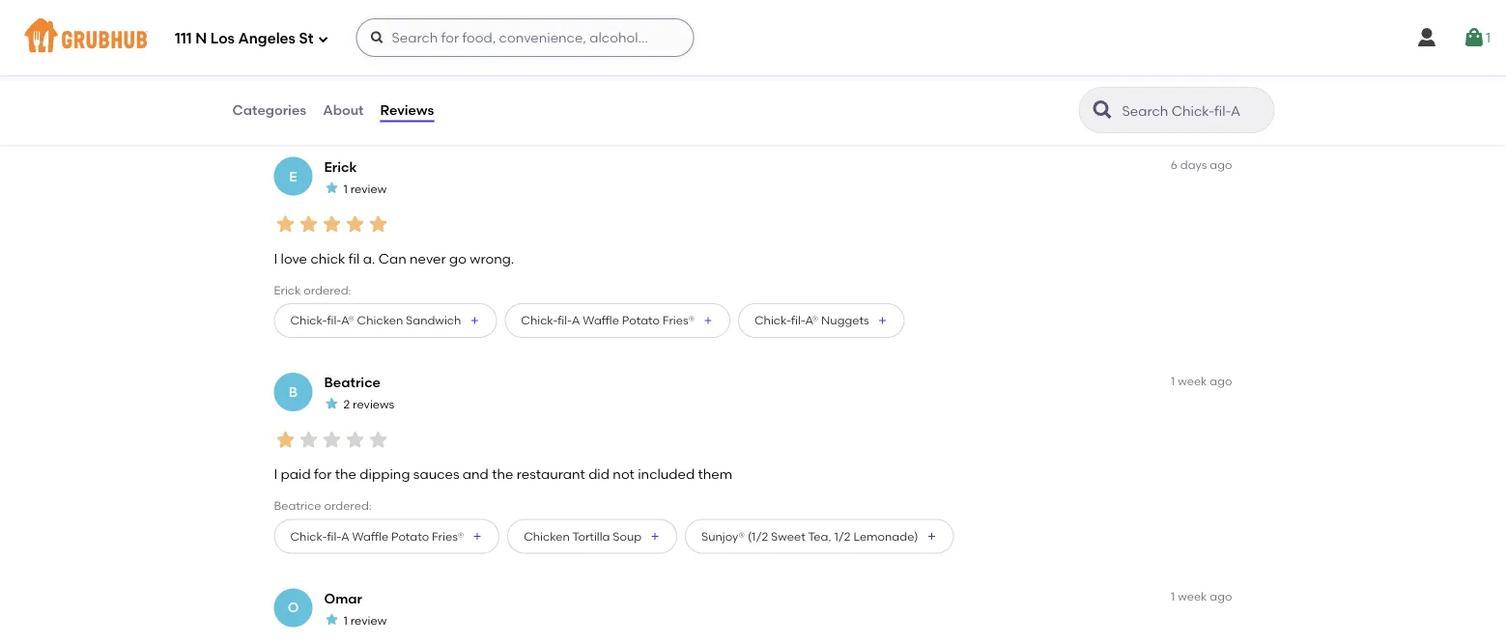 Task type: describe. For each thing, give the bounding box(es) containing it.
categories
[[232, 102, 306, 118]]

go
[[449, 250, 467, 266]]

lemonade)
[[854, 529, 918, 543]]

good
[[286, 22, 317, 36]]

for
[[314, 466, 332, 482]]

nuggets
[[821, 313, 869, 327]]

e
[[289, 168, 297, 184]]

a® for chicken
[[341, 313, 354, 327]]

main navigation navigation
[[0, 0, 1506, 75]]

n
[[195, 30, 207, 47]]

a® for nuggets
[[805, 313, 819, 327]]

3 ago from the top
[[1210, 590, 1232, 604]]

chick- inside button
[[290, 313, 327, 327]]

correct
[[468, 22, 512, 36]]

love
[[281, 250, 307, 266]]

1 vertical spatial chick-fil-a waffle potato fries®
[[290, 529, 464, 543]]

a.
[[363, 250, 375, 266]]

omar
[[324, 590, 362, 607]]

sunjoy® (1/2 sweet tea, 1/2 lemonade) button
[[685, 519, 954, 554]]

fil- inside button
[[327, 313, 341, 327]]

chicken inside button
[[524, 529, 570, 543]]

ago for i paid for the dipping sauces and the restaurant did not included them
[[1210, 374, 1232, 388]]

87 correct order
[[468, 1, 512, 56]]

i love chick fil a. can never go wrong.
[[274, 250, 514, 266]]

2
[[343, 398, 350, 412]]

beatrice for beatrice
[[324, 374, 381, 391]]

plus icon image for bottom chick-fil-a waffle potato fries® button
[[472, 531, 483, 542]]

Search Chick-fil-A search field
[[1120, 101, 1268, 120]]

beatrice for beatrice ordered:
[[274, 499, 321, 513]]

i paid for the dipping sauces and the restaurant did not included them
[[274, 466, 733, 482]]

good food
[[286, 22, 346, 36]]

1 vertical spatial chick-fil-a waffle potato fries® button
[[274, 519, 500, 554]]

week for beatrice
[[1178, 374, 1207, 388]]

erick ordered:
[[274, 283, 351, 297]]

6 days ago
[[1171, 158, 1232, 172]]

review for erick
[[350, 182, 387, 196]]

i for i love chick fil a. can never go wrong.
[[274, 250, 278, 266]]

about
[[323, 102, 364, 118]]

categories button
[[231, 75, 307, 145]]

paid
[[281, 466, 311, 482]]

o
[[288, 600, 299, 616]]

included
[[638, 466, 695, 482]]

sandwich
[[406, 313, 461, 327]]

1 review for omar
[[343, 613, 387, 628]]

them
[[698, 466, 733, 482]]

1 horizontal spatial chick-fil-a waffle potato fries®
[[521, 313, 695, 327]]

angeles
[[238, 30, 296, 47]]

plus icon image for 'chick-fil-a® nuggets' button
[[877, 315, 889, 326]]

111
[[175, 30, 192, 47]]

days
[[1180, 158, 1207, 172]]

1 horizontal spatial chick-fil-a waffle potato fries® button
[[505, 303, 730, 338]]

and
[[463, 466, 489, 482]]

ago for i love chick fil a. can never go wrong.
[[1210, 158, 1232, 172]]

restaurant
[[517, 466, 585, 482]]

2 the from the left
[[492, 466, 513, 482]]

chicken tortilla soup
[[524, 529, 642, 543]]

87
[[468, 1, 484, 17]]

1 vertical spatial fries®
[[432, 529, 464, 543]]

chick-fil-a® chicken sandwich button
[[274, 303, 497, 338]]

Search for food, convenience, alcohol... search field
[[356, 18, 694, 57]]

1 the from the left
[[335, 466, 357, 482]]

can
[[378, 250, 406, 266]]

on
[[377, 22, 394, 36]]

6
[[1171, 158, 1178, 172]]

91
[[377, 1, 390, 17]]

week for omar
[[1178, 590, 1207, 604]]

erick for erick ordered:
[[274, 283, 301, 297]]

1 horizontal spatial potato
[[622, 313, 660, 327]]

time
[[397, 22, 422, 36]]

did
[[589, 466, 610, 482]]

a for bottom chick-fil-a waffle potato fries® button
[[341, 529, 349, 543]]

0 horizontal spatial svg image
[[317, 33, 329, 45]]

b
[[289, 384, 298, 400]]

ordered: for the
[[324, 499, 372, 513]]

1 horizontal spatial svg image
[[1415, 26, 1439, 49]]



Task type: locate. For each thing, give the bounding box(es) containing it.
1 review
[[343, 182, 387, 196], [343, 613, 387, 628]]

chicken tortilla soup button
[[507, 519, 677, 554]]

0 vertical spatial ago
[[1210, 158, 1232, 172]]

erick down love on the left of the page
[[274, 283, 301, 297]]

2 review from the top
[[350, 613, 387, 628]]

search icon image
[[1091, 99, 1115, 122]]

1 vertical spatial review
[[350, 613, 387, 628]]

0 horizontal spatial the
[[335, 466, 357, 482]]

potato
[[622, 313, 660, 327], [391, 529, 429, 543]]

fil
[[349, 250, 360, 266]]

1 vertical spatial erick
[[274, 283, 301, 297]]

chicken left sandwich
[[357, 313, 403, 327]]

review down omar
[[350, 613, 387, 628]]

tortilla
[[572, 529, 610, 543]]

a® left nuggets
[[805, 313, 819, 327]]

the
[[335, 466, 357, 482], [492, 466, 513, 482]]

1 horizontal spatial svg image
[[1463, 26, 1486, 49]]

chick-fil-a® chicken sandwich
[[290, 313, 461, 327]]

1 review from the top
[[350, 182, 387, 196]]

1 a® from the left
[[341, 313, 354, 327]]

1 review up a.
[[343, 182, 387, 196]]

i
[[274, 250, 278, 266], [274, 466, 278, 482]]

0 vertical spatial beatrice
[[324, 374, 381, 391]]

review
[[350, 182, 387, 196], [350, 613, 387, 628]]

svg image
[[1415, 26, 1439, 49], [317, 33, 329, 45]]

a for chick-fil-a waffle potato fries® button to the right
[[572, 313, 580, 327]]

1 horizontal spatial waffle
[[583, 313, 619, 327]]

svg image left 1 button
[[1415, 26, 1439, 49]]

ordered: for fil
[[304, 283, 351, 297]]

0 horizontal spatial chick-fil-a waffle potato fries®
[[290, 529, 464, 543]]

0 horizontal spatial waffle
[[352, 529, 389, 543]]

plus icon image for sunjoy® (1/2 sweet tea, 1/2 lemonade) button
[[926, 531, 938, 542]]

2 vertical spatial ago
[[1210, 590, 1232, 604]]

2 week from the top
[[1178, 590, 1207, 604]]

1 vertical spatial week
[[1178, 590, 1207, 604]]

food
[[320, 22, 346, 36]]

0 vertical spatial chick-fil-a waffle potato fries®
[[521, 313, 695, 327]]

svg image
[[1463, 26, 1486, 49], [370, 30, 385, 45]]

111 n los angeles st
[[175, 30, 314, 47]]

(1/2
[[748, 529, 768, 543]]

1 horizontal spatial beatrice
[[324, 374, 381, 391]]

1 horizontal spatial a®
[[805, 313, 819, 327]]

review for omar
[[350, 613, 387, 628]]

erick for erick
[[324, 158, 357, 175]]

1 vertical spatial 1 week ago
[[1171, 590, 1232, 604]]

1 vertical spatial ago
[[1210, 374, 1232, 388]]

chicken
[[357, 313, 403, 327], [524, 529, 570, 543]]

chick-fil-a waffle potato fries®
[[521, 313, 695, 327], [290, 529, 464, 543]]

chick-fil-a® nuggets button
[[738, 303, 905, 338]]

0 vertical spatial fries®
[[663, 313, 695, 327]]

0 horizontal spatial svg image
[[370, 30, 385, 45]]

0 vertical spatial potato
[[622, 313, 660, 327]]

1 1 week ago from the top
[[1171, 374, 1232, 388]]

1 week ago for omar
[[1171, 590, 1232, 604]]

i left love on the left of the page
[[274, 250, 278, 266]]

0 horizontal spatial a®
[[341, 313, 354, 327]]

1 vertical spatial waffle
[[352, 529, 389, 543]]

st
[[299, 30, 314, 47]]

a® down erick ordered: at the left of the page
[[341, 313, 354, 327]]

1 week from the top
[[1178, 374, 1207, 388]]

beatrice up the 2
[[324, 374, 381, 391]]

ordered: down for
[[324, 499, 372, 513]]

plus icon image inside 'chick-fil-a® nuggets' button
[[877, 315, 889, 326]]

fil- inside button
[[791, 313, 805, 327]]

1 horizontal spatial fries®
[[663, 313, 695, 327]]

0 horizontal spatial potato
[[391, 529, 429, 543]]

chicken left tortilla
[[524, 529, 570, 543]]

0 vertical spatial ordered:
[[304, 283, 351, 297]]

svg image right st
[[317, 33, 329, 45]]

i left paid
[[274, 466, 278, 482]]

about button
[[322, 75, 365, 145]]

ordered:
[[304, 283, 351, 297], [324, 499, 372, 513]]

fries®
[[663, 313, 695, 327], [432, 529, 464, 543]]

2 ago from the top
[[1210, 374, 1232, 388]]

chick-
[[290, 313, 327, 327], [521, 313, 558, 327], [755, 313, 791, 327], [290, 529, 327, 543]]

1 review for erick
[[343, 182, 387, 196]]

erick
[[324, 158, 357, 175], [274, 283, 301, 297]]

star icon image
[[324, 180, 340, 196], [274, 213, 297, 236], [297, 213, 320, 236], [320, 213, 343, 236], [343, 213, 367, 236], [367, 213, 390, 236], [324, 396, 340, 412], [274, 428, 297, 452], [297, 428, 320, 452], [320, 428, 343, 452], [343, 428, 367, 452], [367, 428, 390, 452], [324, 612, 340, 628]]

1 vertical spatial ordered:
[[324, 499, 372, 513]]

1 button
[[1463, 20, 1491, 55]]

the right for
[[335, 466, 357, 482]]

fil-
[[327, 313, 341, 327], [558, 313, 572, 327], [791, 313, 805, 327], [327, 529, 341, 543]]

reviews
[[380, 102, 434, 118]]

1 horizontal spatial chicken
[[524, 529, 570, 543]]

0 vertical spatial chick-fil-a waffle potato fries® button
[[505, 303, 730, 338]]

1 vertical spatial chicken
[[524, 529, 570, 543]]

0 vertical spatial a
[[572, 313, 580, 327]]

svg image inside 1 button
[[1463, 26, 1486, 49]]

0 horizontal spatial chicken
[[357, 313, 403, 327]]

review up a.
[[350, 182, 387, 196]]

not
[[613, 466, 635, 482]]

0 vertical spatial i
[[274, 250, 278, 266]]

week
[[1178, 374, 1207, 388], [1178, 590, 1207, 604]]

tea,
[[808, 529, 831, 543]]

1 vertical spatial 1 review
[[343, 613, 387, 628]]

a® inside button
[[341, 313, 354, 327]]

1 vertical spatial beatrice
[[274, 499, 321, 513]]

sunjoy® (1/2 sweet tea, 1/2 lemonade)
[[702, 529, 918, 543]]

1/2
[[834, 529, 851, 543]]

soup
[[613, 529, 642, 543]]

plus icon image inside sunjoy® (1/2 sweet tea, 1/2 lemonade) button
[[926, 531, 938, 542]]

beatrice ordered:
[[274, 499, 372, 513]]

erick right "e" at the left top of the page
[[324, 158, 357, 175]]

chick- inside button
[[755, 313, 791, 327]]

reviews button
[[379, 75, 435, 145]]

0 horizontal spatial chick-fil-a waffle potato fries® button
[[274, 519, 500, 554]]

waffle
[[583, 313, 619, 327], [352, 529, 389, 543]]

a
[[572, 313, 580, 327], [341, 529, 349, 543]]

beatrice
[[324, 374, 381, 391], [274, 499, 321, 513]]

waffle for bottom chick-fil-a waffle potato fries® button
[[352, 529, 389, 543]]

2 reviews
[[343, 398, 394, 412]]

the right and
[[492, 466, 513, 482]]

0 vertical spatial week
[[1178, 374, 1207, 388]]

1 1 review from the top
[[343, 182, 387, 196]]

ago
[[1210, 158, 1232, 172], [1210, 374, 1232, 388], [1210, 590, 1232, 604]]

1 week ago for beatrice
[[1171, 374, 1232, 388]]

0 horizontal spatial fries®
[[432, 529, 464, 543]]

1 ago from the top
[[1210, 158, 1232, 172]]

0 vertical spatial 1 week ago
[[1171, 374, 1232, 388]]

1 i from the top
[[274, 250, 278, 266]]

sauces
[[413, 466, 459, 482]]

plus icon image inside chick-fil-a® chicken sandwich button
[[469, 315, 481, 326]]

sweet
[[771, 529, 806, 543]]

0 vertical spatial erick
[[324, 158, 357, 175]]

chick
[[311, 250, 345, 266]]

a® inside button
[[805, 313, 819, 327]]

a®
[[341, 313, 354, 327], [805, 313, 819, 327]]

chicken inside button
[[357, 313, 403, 327]]

chick-fil-a waffle potato fries® button
[[505, 303, 730, 338], [274, 519, 500, 554]]

1 review down omar
[[343, 613, 387, 628]]

sunjoy®
[[702, 529, 745, 543]]

1 horizontal spatial a
[[572, 313, 580, 327]]

0 horizontal spatial erick
[[274, 283, 301, 297]]

1 vertical spatial i
[[274, 466, 278, 482]]

i for i paid for the dipping sauces and the restaurant did not included them
[[274, 466, 278, 482]]

1
[[1486, 29, 1491, 46], [343, 182, 348, 196], [1171, 374, 1175, 388], [1171, 590, 1175, 604], [343, 613, 348, 628]]

never
[[410, 250, 446, 266]]

2 i from the top
[[274, 466, 278, 482]]

2 a® from the left
[[805, 313, 819, 327]]

1 week ago
[[1171, 374, 1232, 388], [1171, 590, 1232, 604]]

chick-fil-a® nuggets
[[755, 313, 869, 327]]

1 inside button
[[1486, 29, 1491, 46]]

0 vertical spatial chicken
[[357, 313, 403, 327]]

plus icon image inside chicken tortilla soup button
[[649, 531, 661, 542]]

plus icon image
[[469, 315, 481, 326], [702, 315, 714, 326], [877, 315, 889, 326], [472, 531, 483, 542], [649, 531, 661, 542], [926, 531, 938, 542]]

plus icon image for chick-fil-a® chicken sandwich button
[[469, 315, 481, 326]]

dipping
[[360, 466, 410, 482]]

1 horizontal spatial the
[[492, 466, 513, 482]]

plus icon image for chick-fil-a waffle potato fries® button to the right
[[702, 315, 714, 326]]

1 vertical spatial a
[[341, 529, 349, 543]]

beatrice down paid
[[274, 499, 321, 513]]

los
[[210, 30, 235, 47]]

91 on time delivery
[[377, 1, 422, 56]]

2 1 review from the top
[[343, 613, 387, 628]]

2 1 week ago from the top
[[1171, 590, 1232, 604]]

0 vertical spatial review
[[350, 182, 387, 196]]

0 horizontal spatial a
[[341, 529, 349, 543]]

wrong.
[[470, 250, 514, 266]]

reviews
[[353, 398, 394, 412]]

0 horizontal spatial beatrice
[[274, 499, 321, 513]]

0 vertical spatial waffle
[[583, 313, 619, 327]]

0 vertical spatial 1 review
[[343, 182, 387, 196]]

1 horizontal spatial erick
[[324, 158, 357, 175]]

delivery
[[377, 42, 420, 56]]

plus icon image for chicken tortilla soup button
[[649, 531, 661, 542]]

waffle for chick-fil-a waffle potato fries® button to the right
[[583, 313, 619, 327]]

order
[[468, 42, 499, 56]]

ordered: down 'chick'
[[304, 283, 351, 297]]

1 vertical spatial potato
[[391, 529, 429, 543]]



Task type: vqa. For each thing, say whether or not it's contained in the screenshot.
18
no



